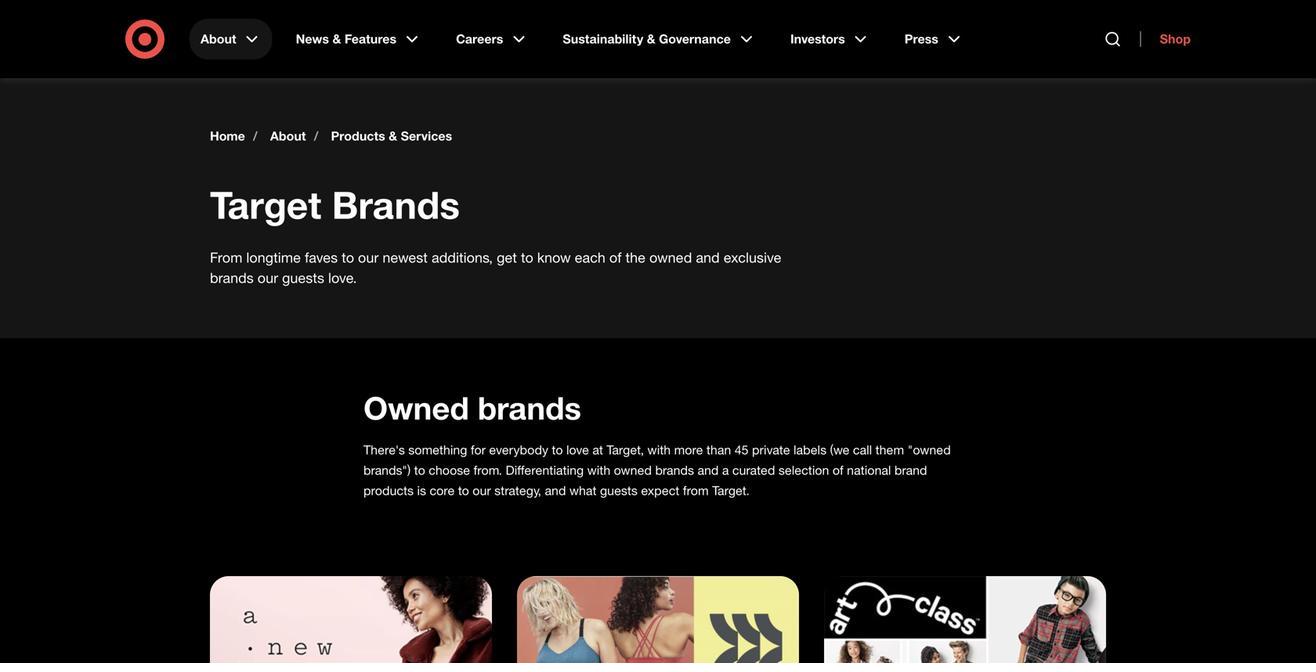 Task type: describe. For each thing, give the bounding box(es) containing it.
everybody
[[489, 443, 549, 458]]

1 vertical spatial and
[[698, 463, 719, 478]]

1 vertical spatial about link
[[270, 129, 306, 144]]

news
[[296, 31, 329, 47]]

careers link
[[445, 19, 539, 60]]

them
[[876, 443, 904, 458]]

to right get
[[521, 249, 534, 266]]

is
[[417, 483, 426, 499]]

2 vertical spatial and
[[545, 483, 566, 499]]

longtime
[[246, 249, 301, 266]]

1 horizontal spatial with
[[648, 443, 671, 458]]

press link
[[894, 19, 975, 60]]

love
[[567, 443, 589, 458]]

core
[[430, 483, 455, 499]]

& for sustainability
[[647, 31, 656, 47]]

owned inside from longtime faves to our newest additions, get to know each of the owned and exclusive brands our guests love.
[[650, 249, 692, 266]]

there's
[[364, 443, 405, 458]]

brand
[[895, 463, 927, 478]]

differentiating
[[506, 463, 584, 478]]

1 vertical spatial with
[[587, 463, 611, 478]]

selection
[[779, 463, 829, 478]]

labels
[[794, 443, 827, 458]]

a
[[722, 463, 729, 478]]

(we
[[830, 443, 850, 458]]

to up love.
[[342, 249, 354, 266]]

target brands
[[210, 182, 460, 228]]

1 vertical spatial brands
[[478, 389, 581, 427]]

than
[[707, 443, 731, 458]]

a woman kissing another woman image
[[517, 577, 799, 664]]

owned
[[364, 389, 469, 427]]

shop
[[1160, 31, 1191, 47]]

news & features link
[[285, 19, 433, 60]]

more
[[674, 443, 703, 458]]

shop link
[[1141, 31, 1191, 47]]

sustainability & governance
[[563, 31, 731, 47]]

brands
[[332, 182, 460, 228]]

each
[[575, 249, 606, 266]]

a collage of a man and a woman image
[[824, 577, 1106, 664]]

know
[[537, 249, 571, 266]]

from longtime faves to our newest additions, get to know each of the owned and exclusive brands our guests love.
[[210, 249, 782, 286]]

governance
[[659, 31, 731, 47]]

investors link
[[780, 19, 881, 60]]

products
[[331, 129, 385, 144]]

from.
[[474, 463, 502, 478]]

the
[[626, 249, 646, 266]]

0 vertical spatial about link
[[190, 19, 272, 60]]

"owned
[[908, 443, 951, 458]]

products & services
[[331, 129, 452, 144]]

get
[[497, 249, 517, 266]]

owned inside the there's something for everybody to love at target, with more than 45 private labels (we call them "owned brands") to choose from. differentiating with owned brands and a curated selection of national brand products is core to our strategy, and what guests expect from target.
[[614, 463, 652, 478]]

services
[[401, 129, 452, 144]]

brands inside from longtime faves to our newest additions, get to know each of the owned and exclusive brands our guests love.
[[210, 270, 254, 286]]



Task type: locate. For each thing, give the bounding box(es) containing it.
of inside the there's something for everybody to love at target, with more than 45 private labels (we call them "owned brands") to choose from. differentiating with owned brands and a curated selection of national brand products is core to our strategy, and what guests expect from target.
[[833, 463, 844, 478]]

expect
[[641, 483, 680, 499]]

& left governance on the right top
[[647, 31, 656, 47]]

& inside 'sustainability & governance' link
[[647, 31, 656, 47]]

what
[[570, 483, 597, 499]]

1 horizontal spatial of
[[833, 463, 844, 478]]

1 vertical spatial owned
[[614, 463, 652, 478]]

0 horizontal spatial our
[[258, 270, 278, 286]]

to left love
[[552, 443, 563, 458]]

there's something for everybody to love at target, with more than 45 private labels (we call them "owned brands") to choose from. differentiating with owned brands and a curated selection of national brand products is core to our strategy, and what guests expect from target.
[[364, 443, 951, 499]]

products
[[364, 483, 414, 499]]

0 vertical spatial and
[[696, 249, 720, 266]]

curated
[[733, 463, 775, 478]]

& inside news & features link
[[333, 31, 341, 47]]

target.
[[712, 483, 750, 499]]

something
[[408, 443, 467, 458]]

press
[[905, 31, 939, 47]]

and left a
[[698, 463, 719, 478]]

1 horizontal spatial brands
[[478, 389, 581, 427]]

to up "is"
[[414, 463, 425, 478]]

1 vertical spatial about
[[270, 129, 306, 144]]

from
[[683, 483, 709, 499]]

0 vertical spatial about
[[201, 31, 236, 47]]

brands down more on the bottom of the page
[[655, 463, 694, 478]]

about
[[201, 31, 236, 47], [270, 129, 306, 144]]

home
[[210, 129, 245, 144]]

news & features
[[296, 31, 397, 47]]

1 horizontal spatial about
[[270, 129, 306, 144]]

2 vertical spatial our
[[473, 483, 491, 499]]

private
[[752, 443, 790, 458]]

and inside from longtime faves to our newest additions, get to know each of the owned and exclusive brands our guests love.
[[696, 249, 720, 266]]

& for news
[[333, 31, 341, 47]]

of left the
[[610, 249, 622, 266]]

2 horizontal spatial brands
[[655, 463, 694, 478]]

0 horizontal spatial &
[[333, 31, 341, 47]]

guests inside the there's something for everybody to love at target, with more than 45 private labels (we call them "owned brands") to choose from. differentiating with owned brands and a curated selection of national brand products is core to our strategy, and what guests expect from target.
[[600, 483, 638, 499]]

faves
[[305, 249, 338, 266]]

of inside from longtime faves to our newest additions, get to know each of the owned and exclusive brands our guests love.
[[610, 249, 622, 266]]

with
[[648, 443, 671, 458], [587, 463, 611, 478]]

home link
[[210, 129, 245, 144]]

about link
[[190, 19, 272, 60], [270, 129, 306, 144]]

owned brands
[[364, 389, 581, 427]]

a person with curly hair image
[[210, 577, 492, 664]]

& inside the products & services link
[[389, 129, 397, 144]]

brands")
[[364, 463, 411, 478]]

our down "longtime"
[[258, 270, 278, 286]]

call
[[853, 443, 872, 458]]

1 vertical spatial guests
[[600, 483, 638, 499]]

& right news
[[333, 31, 341, 47]]

our left 'newest'
[[358, 249, 379, 266]]

1 vertical spatial our
[[258, 270, 278, 286]]

1 horizontal spatial &
[[389, 129, 397, 144]]

of
[[610, 249, 622, 266], [833, 463, 844, 478]]

our down "from."
[[473, 483, 491, 499]]

for
[[471, 443, 486, 458]]

additions,
[[432, 249, 493, 266]]

0 vertical spatial guests
[[282, 270, 324, 286]]

investors
[[791, 31, 845, 47]]

owned
[[650, 249, 692, 266], [614, 463, 652, 478]]

0 horizontal spatial of
[[610, 249, 622, 266]]

0 horizontal spatial guests
[[282, 270, 324, 286]]

& left services
[[389, 129, 397, 144]]

choose
[[429, 463, 470, 478]]

and down differentiating
[[545, 483, 566, 499]]

about for the bottommost about link
[[270, 129, 306, 144]]

sustainability & governance link
[[552, 19, 767, 60]]

0 vertical spatial owned
[[650, 249, 692, 266]]

from
[[210, 249, 242, 266]]

and left exclusive
[[696, 249, 720, 266]]

newest
[[383, 249, 428, 266]]

guests
[[282, 270, 324, 286], [600, 483, 638, 499]]

brands
[[210, 270, 254, 286], [478, 389, 581, 427], [655, 463, 694, 478]]

2 horizontal spatial &
[[647, 31, 656, 47]]

0 vertical spatial our
[[358, 249, 379, 266]]

1 horizontal spatial our
[[358, 249, 379, 266]]

target,
[[607, 443, 644, 458]]

and
[[696, 249, 720, 266], [698, 463, 719, 478], [545, 483, 566, 499]]

2 vertical spatial brands
[[655, 463, 694, 478]]

brands up everybody at the left
[[478, 389, 581, 427]]

1 horizontal spatial guests
[[600, 483, 638, 499]]

0 horizontal spatial brands
[[210, 270, 254, 286]]

to
[[342, 249, 354, 266], [521, 249, 534, 266], [552, 443, 563, 458], [414, 463, 425, 478], [458, 483, 469, 499]]

guests down faves
[[282, 270, 324, 286]]

0 vertical spatial of
[[610, 249, 622, 266]]

0 horizontal spatial about
[[201, 31, 236, 47]]

to right the 'core'
[[458, 483, 469, 499]]

products & services link
[[331, 129, 452, 144]]

0 vertical spatial with
[[648, 443, 671, 458]]

with left more on the bottom of the page
[[648, 443, 671, 458]]

our
[[358, 249, 379, 266], [258, 270, 278, 286], [473, 483, 491, 499]]

love.
[[328, 270, 357, 286]]

with down at
[[587, 463, 611, 478]]

2 horizontal spatial our
[[473, 483, 491, 499]]

sustainability
[[563, 31, 644, 47]]

exclusive
[[724, 249, 782, 266]]

&
[[333, 31, 341, 47], [647, 31, 656, 47], [389, 129, 397, 144]]

1 vertical spatial of
[[833, 463, 844, 478]]

features
[[345, 31, 397, 47]]

45
[[735, 443, 749, 458]]

careers
[[456, 31, 503, 47]]

about for the top about link
[[201, 31, 236, 47]]

our inside the there's something for everybody to love at target, with more than 45 private labels (we call them "owned brands") to choose from. differentiating with owned brands and a curated selection of national brand products is core to our strategy, and what guests expect from target.
[[473, 483, 491, 499]]

at
[[593, 443, 603, 458]]

guests right "what"
[[600, 483, 638, 499]]

national
[[847, 463, 891, 478]]

brands down from
[[210, 270, 254, 286]]

owned down 'target,'
[[614, 463, 652, 478]]

target
[[210, 182, 321, 228]]

owned right the
[[650, 249, 692, 266]]

brands inside the there's something for everybody to love at target, with more than 45 private labels (we call them "owned brands") to choose from. differentiating with owned brands and a curated selection of national brand products is core to our strategy, and what guests expect from target.
[[655, 463, 694, 478]]

& for products
[[389, 129, 397, 144]]

guests inside from longtime faves to our newest additions, get to know each of the owned and exclusive brands our guests love.
[[282, 270, 324, 286]]

0 vertical spatial brands
[[210, 270, 254, 286]]

strategy,
[[495, 483, 541, 499]]

of down (we
[[833, 463, 844, 478]]

0 horizontal spatial with
[[587, 463, 611, 478]]



Task type: vqa. For each thing, say whether or not it's contained in the screenshot.
the our to the middle
yes



